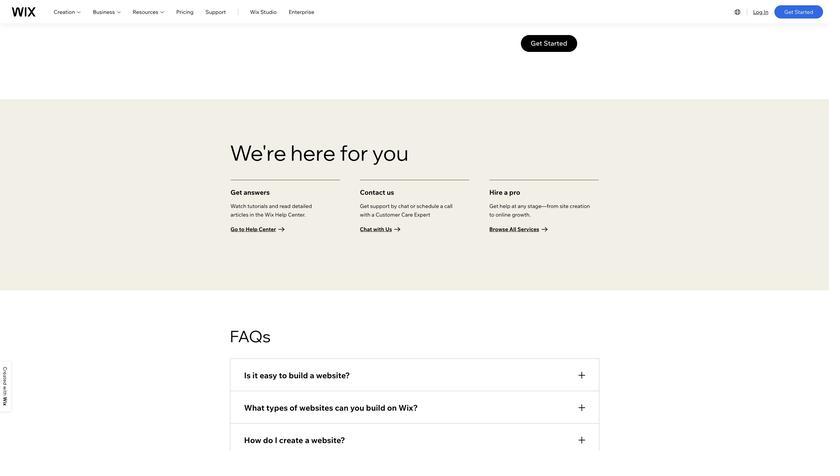 Task type: vqa. For each thing, say whether or not it's contained in the screenshot.
schedule
yes



Task type: describe. For each thing, give the bounding box(es) containing it.
go to help center
[[231, 226, 276, 233]]

chat with us link
[[360, 223, 409, 236]]

stage—from
[[528, 203, 559, 210]]

0 horizontal spatial get started link
[[521, 35, 578, 52]]

read
[[280, 203, 291, 210]]

we're here for you
[[230, 139, 409, 166]]

get support by chat or schedule a call with a customer care expert
[[360, 203, 453, 218]]

a inside list item
[[305, 436, 310, 446]]

what types of websites can you build on wix?
[[244, 404, 418, 413]]

help inside "watch tutorials and read detailed articles in the wix help center."
[[275, 212, 287, 218]]

wix studio link
[[250, 8, 277, 16]]

0 vertical spatial wix
[[250, 8, 260, 15]]

get inside the get support by chat or schedule a call with a customer care expert
[[360, 203, 369, 210]]

1 horizontal spatial get started link
[[775, 5, 824, 18]]

creation
[[570, 203, 591, 210]]

get help at any stage—from site creation to online growth.
[[490, 203, 591, 218]]

answers
[[244, 189, 270, 197]]

studio
[[261, 8, 277, 15]]

1 horizontal spatial with
[[374, 226, 385, 233]]

do
[[263, 436, 273, 446]]

faqs
[[230, 327, 271, 347]]

pro
[[510, 189, 521, 197]]

detailed
[[292, 203, 312, 210]]

browse
[[490, 226, 509, 233]]

is it easy to build a website?
[[244, 371, 350, 381]]

is
[[244, 371, 251, 381]]

1 vertical spatial get started
[[531, 39, 568, 48]]

browse all services
[[490, 226, 540, 233]]

enterprise
[[289, 8, 315, 15]]

chat
[[360, 226, 372, 233]]

contact us
[[360, 189, 395, 197]]

a down support
[[372, 212, 375, 218]]

0 vertical spatial get started
[[785, 8, 814, 15]]

you inside list item
[[351, 404, 365, 413]]

the
[[256, 212, 264, 218]]

easy
[[260, 371, 277, 381]]

with inside the get support by chat or schedule a call with a customer care expert
[[360, 212, 371, 218]]

business
[[93, 8, 115, 15]]

created with wix image
[[3, 368, 7, 407]]

wix?
[[399, 404, 418, 413]]

care
[[402, 212, 413, 218]]

0 horizontal spatial to
[[239, 226, 245, 233]]

resources
[[133, 8, 159, 15]]

hire
[[490, 189, 503, 197]]

a inside 'list item'
[[310, 371, 315, 381]]

or
[[411, 203, 416, 210]]

get inside get help at any stage—from site creation to online growth.
[[490, 203, 499, 210]]

pricing
[[176, 8, 194, 15]]

support link
[[206, 8, 226, 16]]

in
[[250, 212, 254, 218]]

go to help center link
[[231, 223, 287, 236]]

at
[[512, 203, 517, 210]]

and
[[269, 203, 279, 210]]

any
[[518, 203, 527, 210]]

on
[[388, 404, 397, 413]]

wix studio
[[250, 8, 277, 15]]

enterprise link
[[289, 8, 315, 16]]

in
[[765, 8, 769, 15]]

build inside 'list item'
[[289, 371, 308, 381]]

online
[[496, 212, 511, 218]]

site
[[560, 203, 569, 210]]

hire a pro
[[490, 189, 521, 197]]

how do i create a website?
[[244, 436, 345, 446]]

resources button
[[133, 8, 164, 16]]

log in link
[[754, 8, 769, 16]]

chat
[[399, 203, 410, 210]]

center.
[[288, 212, 306, 218]]

to inside 'list item'
[[279, 371, 287, 381]]

articles
[[231, 212, 249, 218]]



Task type: locate. For each thing, give the bounding box(es) containing it.
language selector, english selected image
[[734, 8, 742, 16]]

0 horizontal spatial get started
[[531, 39, 568, 48]]

0 vertical spatial get started link
[[775, 5, 824, 18]]

build
[[289, 371, 308, 381], [366, 404, 386, 413]]

us
[[386, 226, 392, 233]]

help down 'read'
[[275, 212, 287, 218]]

get started link
[[775, 5, 824, 18], [521, 35, 578, 52]]

what
[[244, 404, 265, 413]]

0 vertical spatial you
[[373, 139, 409, 166]]

1 vertical spatial wix
[[265, 212, 274, 218]]

help down in
[[246, 226, 258, 233]]

1 horizontal spatial build
[[366, 404, 386, 413]]

1 horizontal spatial wix
[[265, 212, 274, 218]]

2 vertical spatial to
[[279, 371, 287, 381]]

can
[[335, 404, 349, 413]]

1 vertical spatial get started link
[[521, 35, 578, 52]]

go
[[231, 226, 238, 233]]

list
[[230, 359, 600, 452]]

1 vertical spatial you
[[351, 404, 365, 413]]

1 vertical spatial build
[[366, 404, 386, 413]]

growth.
[[512, 212, 531, 218]]

get answers
[[231, 189, 270, 197]]

help
[[500, 203, 511, 210]]

chat with us
[[360, 226, 392, 233]]

all
[[510, 226, 517, 233]]

website? up 'what types of websites can you build on wix?'
[[316, 371, 350, 381]]

1 horizontal spatial get started
[[785, 8, 814, 15]]

services
[[518, 226, 540, 233]]

build right easy
[[289, 371, 308, 381]]

schedule
[[417, 203, 440, 210]]

1 vertical spatial website?
[[312, 436, 345, 446]]

to
[[490, 212, 495, 218], [239, 226, 245, 233], [279, 371, 287, 381]]

to right easy
[[279, 371, 287, 381]]

help
[[275, 212, 287, 218], [246, 226, 258, 233]]

0 vertical spatial started
[[796, 8, 814, 15]]

you
[[373, 139, 409, 166], [351, 404, 365, 413]]

wix left studio
[[250, 8, 260, 15]]

contact
[[360, 189, 386, 197]]

website? inside is it easy to build a website? 'list item'
[[316, 371, 350, 381]]

for
[[340, 139, 369, 166]]

0 horizontal spatial with
[[360, 212, 371, 218]]

build inside list item
[[366, 404, 386, 413]]

0 horizontal spatial started
[[544, 39, 568, 48]]

business button
[[93, 8, 121, 16]]

types
[[267, 404, 288, 413]]

here
[[291, 139, 336, 166]]

creation button
[[54, 8, 81, 16]]

call
[[445, 203, 453, 210]]

to inside get help at any stage—from site creation to online growth.
[[490, 212, 495, 218]]

to right go
[[239, 226, 245, 233]]

0 horizontal spatial build
[[289, 371, 308, 381]]

wix down and
[[265, 212, 274, 218]]

i
[[275, 436, 278, 446]]

a left pro
[[505, 189, 508, 197]]

create
[[279, 436, 304, 446]]

center
[[259, 226, 276, 233]]

a right create
[[305, 436, 310, 446]]

website? inside how do i create a website? list item
[[312, 436, 345, 446]]

website?
[[316, 371, 350, 381], [312, 436, 345, 446]]

watch tutorials and read detailed articles in the wix help center.
[[231, 203, 312, 218]]

1 horizontal spatial started
[[796, 8, 814, 15]]

0 vertical spatial build
[[289, 371, 308, 381]]

a left call
[[441, 203, 444, 210]]

with
[[360, 212, 371, 218], [374, 226, 385, 233]]

is it easy to build a website? list item
[[230, 359, 600, 392]]

1 horizontal spatial you
[[373, 139, 409, 166]]

customer
[[376, 212, 401, 218]]

get started
[[785, 8, 814, 15], [531, 39, 568, 48]]

pricing link
[[176, 8, 194, 16]]

1 vertical spatial with
[[374, 226, 385, 233]]

1 vertical spatial help
[[246, 226, 258, 233]]

support
[[206, 8, 226, 15]]

1 horizontal spatial to
[[279, 371, 287, 381]]

started
[[796, 8, 814, 15], [544, 39, 568, 48]]

by
[[391, 203, 397, 210]]

to left online
[[490, 212, 495, 218]]

a up websites at left bottom
[[310, 371, 315, 381]]

log in
[[754, 8, 769, 15]]

0 horizontal spatial you
[[351, 404, 365, 413]]

list containing is it easy to build a website?
[[230, 359, 600, 452]]

wix inside "watch tutorials and read detailed articles in the wix help center."
[[265, 212, 274, 218]]

it
[[253, 371, 258, 381]]

1 vertical spatial started
[[544, 39, 568, 48]]

log
[[754, 8, 763, 15]]

build left the "on"
[[366, 404, 386, 413]]

get
[[785, 8, 794, 15], [531, 39, 543, 48], [231, 189, 242, 197], [360, 203, 369, 210], [490, 203, 499, 210]]

0 vertical spatial help
[[275, 212, 287, 218]]

what types of websites can you build on wix? list item
[[230, 392, 600, 424]]

of
[[290, 404, 298, 413]]

creation
[[54, 8, 75, 15]]

1 vertical spatial to
[[239, 226, 245, 233]]

watch
[[231, 203, 247, 210]]

browse all services link
[[490, 223, 551, 236]]

0 vertical spatial website?
[[316, 371, 350, 381]]

wix
[[250, 8, 260, 15], [265, 212, 274, 218]]

with up 'chat' at the left of page
[[360, 212, 371, 218]]

support
[[371, 203, 390, 210]]

website? down 'what types of websites can you build on wix?'
[[312, 436, 345, 446]]

we're
[[230, 139, 287, 166]]

0 horizontal spatial help
[[246, 226, 258, 233]]

us
[[387, 189, 395, 197]]

tutorials
[[248, 203, 268, 210]]

how do i create a website? list item
[[230, 424, 600, 452]]

websites
[[300, 404, 333, 413]]

1 horizontal spatial help
[[275, 212, 287, 218]]

with left us
[[374, 226, 385, 233]]

0 horizontal spatial wix
[[250, 8, 260, 15]]

0 vertical spatial with
[[360, 212, 371, 218]]

expert
[[415, 212, 431, 218]]

a
[[505, 189, 508, 197], [441, 203, 444, 210], [372, 212, 375, 218], [310, 371, 315, 381], [305, 436, 310, 446]]

how
[[244, 436, 262, 446]]

2 horizontal spatial to
[[490, 212, 495, 218]]

0 vertical spatial to
[[490, 212, 495, 218]]



